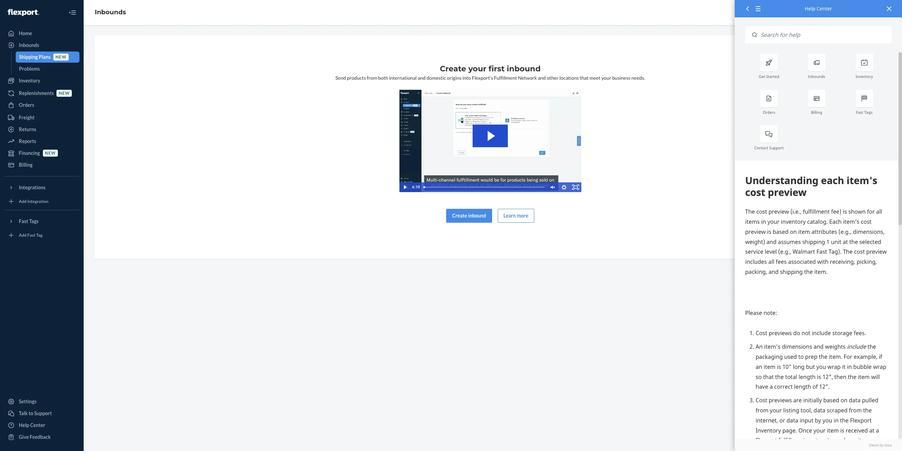 Task type: vqa. For each thing, say whether or not it's contained in the screenshot.
international
yes



Task type: describe. For each thing, give the bounding box(es) containing it.
create your first inbound send products from both international and domestic origins into flexport's fulfillment network and other locations that meet your business needs.
[[335, 64, 645, 81]]

fast tags button
[[4, 216, 79, 227]]

problems link
[[16, 63, 79, 75]]

freight link
[[4, 112, 79, 123]]

billing link
[[4, 160, 79, 171]]

create for inbound
[[452, 213, 467, 219]]

plans
[[39, 54, 51, 60]]

feedback
[[30, 435, 51, 441]]

talk
[[19, 411, 28, 417]]

that
[[580, 75, 589, 81]]

1 horizontal spatial billing
[[811, 110, 822, 115]]

to
[[29, 411, 33, 417]]

by
[[880, 443, 883, 448]]

replenishments
[[19, 90, 54, 96]]

give
[[19, 435, 29, 441]]

learn more
[[503, 213, 528, 219]]

close navigation image
[[68, 8, 77, 17]]

elevio by dixa link
[[745, 443, 892, 448]]

Search search field
[[757, 26, 892, 44]]

1 vertical spatial orders
[[763, 110, 775, 115]]

0 horizontal spatial orders
[[19, 102, 34, 108]]

video element
[[399, 90, 581, 192]]

add for add integration
[[19, 199, 27, 204]]

1 and from the left
[[418, 75, 426, 81]]

more
[[517, 213, 528, 219]]

0 vertical spatial help
[[805, 5, 815, 12]]

started
[[766, 74, 779, 79]]

1 horizontal spatial center
[[817, 5, 832, 12]]

home link
[[4, 28, 79, 39]]

0 vertical spatial help center
[[805, 5, 832, 12]]

0 vertical spatial inbounds
[[95, 8, 126, 16]]

create for your
[[440, 64, 466, 74]]

returns
[[19, 127, 36, 132]]

both
[[378, 75, 388, 81]]

1 vertical spatial inbounds
[[19, 42, 39, 48]]

first
[[489, 64, 505, 74]]

from
[[367, 75, 377, 81]]

contact
[[754, 145, 768, 151]]

create inbound button
[[446, 209, 492, 223]]

add integration
[[19, 199, 48, 204]]

add for add fast tag
[[19, 233, 27, 238]]

integrations
[[19, 185, 46, 191]]

orders link
[[4, 100, 79, 111]]

new for replenishments
[[59, 91, 70, 96]]

into
[[462, 75, 471, 81]]

other
[[547, 75, 559, 81]]



Task type: locate. For each thing, give the bounding box(es) containing it.
fast tags inside dropdown button
[[19, 219, 39, 224]]

inventory
[[856, 74, 873, 79], [19, 78, 40, 84]]

financing
[[19, 150, 40, 156]]

flexport's
[[472, 75, 493, 81]]

support down settings link
[[34, 411, 52, 417]]

2 vertical spatial new
[[45, 151, 56, 156]]

2 vertical spatial inbounds
[[808, 74, 825, 79]]

inbound
[[507, 64, 541, 74], [468, 213, 486, 219]]

help center link
[[4, 420, 79, 432]]

0 horizontal spatial inbounds link
[[4, 40, 79, 51]]

shipping plans
[[19, 54, 51, 60]]

center inside 'help center' 'link'
[[30, 423, 45, 429]]

learn
[[503, 213, 516, 219]]

0 vertical spatial inbound
[[507, 64, 541, 74]]

0 vertical spatial billing
[[811, 110, 822, 115]]

give feedback
[[19, 435, 51, 441]]

and left the domestic
[[418, 75, 426, 81]]

add integration link
[[4, 196, 79, 207]]

1 vertical spatial new
[[59, 91, 70, 96]]

0 vertical spatial support
[[769, 145, 784, 151]]

0 horizontal spatial support
[[34, 411, 52, 417]]

add fast tag link
[[4, 230, 79, 241]]

create inside button
[[452, 213, 467, 219]]

contact support
[[754, 145, 784, 151]]

support inside button
[[34, 411, 52, 417]]

1 horizontal spatial inbounds
[[95, 8, 126, 16]]

0 horizontal spatial fast tags
[[19, 219, 39, 224]]

fast inside dropdown button
[[19, 219, 28, 224]]

2 add from the top
[[19, 233, 27, 238]]

tags inside dropdown button
[[29, 219, 39, 224]]

inventory link
[[4, 75, 79, 86]]

help up give
[[19, 423, 29, 429]]

1 vertical spatial help
[[19, 423, 29, 429]]

1 horizontal spatial help center
[[805, 5, 832, 12]]

tags
[[864, 110, 873, 115], [29, 219, 39, 224]]

help center inside 'help center' 'link'
[[19, 423, 45, 429]]

1 horizontal spatial help
[[805, 5, 815, 12]]

0 vertical spatial create
[[440, 64, 466, 74]]

tag
[[36, 233, 42, 238]]

and
[[418, 75, 426, 81], [538, 75, 546, 81]]

shipping
[[19, 54, 38, 60]]

0 vertical spatial add
[[19, 199, 27, 204]]

help inside 'link'
[[19, 423, 29, 429]]

0 horizontal spatial inventory
[[19, 78, 40, 84]]

add inside "link"
[[19, 233, 27, 238]]

elevio by dixa
[[869, 443, 892, 448]]

2 vertical spatial fast
[[27, 233, 35, 238]]

1 horizontal spatial tags
[[864, 110, 873, 115]]

fast tags
[[856, 110, 873, 115], [19, 219, 39, 224]]

0 vertical spatial orders
[[19, 102, 34, 108]]

1 vertical spatial inbounds link
[[4, 40, 79, 51]]

problems
[[19, 66, 40, 72]]

settings
[[19, 399, 37, 405]]

help center up search search box
[[805, 5, 832, 12]]

new down "reports" link
[[45, 151, 56, 156]]

help center
[[805, 5, 832, 12], [19, 423, 45, 429]]

locations
[[559, 75, 579, 81]]

help up search search box
[[805, 5, 815, 12]]

1 horizontal spatial orders
[[763, 110, 775, 115]]

0 horizontal spatial your
[[468, 64, 486, 74]]

0 horizontal spatial inbounds
[[19, 42, 39, 48]]

domestic
[[427, 75, 446, 81]]

fulfillment
[[494, 75, 517, 81]]

create inside create your first inbound send products from both international and domestic origins into flexport's fulfillment network and other locations that meet your business needs.
[[440, 64, 466, 74]]

1 vertical spatial fast
[[19, 219, 28, 224]]

help
[[805, 5, 815, 12], [19, 423, 29, 429]]

fast
[[856, 110, 863, 115], [19, 219, 28, 224], [27, 233, 35, 238]]

billing inside billing link
[[19, 162, 33, 168]]

1 horizontal spatial fast tags
[[856, 110, 873, 115]]

talk to support button
[[4, 409, 79, 420]]

center down the talk to support
[[30, 423, 45, 429]]

inbounds
[[95, 8, 126, 16], [19, 42, 39, 48], [808, 74, 825, 79]]

0 horizontal spatial billing
[[19, 162, 33, 168]]

0 vertical spatial your
[[468, 64, 486, 74]]

give feedback button
[[4, 432, 79, 443]]

create
[[440, 64, 466, 74], [452, 213, 467, 219]]

new
[[56, 55, 66, 60], [59, 91, 70, 96], [45, 151, 56, 156]]

home
[[19, 30, 32, 36]]

origins
[[447, 75, 461, 81]]

1 horizontal spatial your
[[601, 75, 611, 81]]

center
[[817, 5, 832, 12], [30, 423, 45, 429]]

2 horizontal spatial inbounds
[[808, 74, 825, 79]]

1 vertical spatial create
[[452, 213, 467, 219]]

your up the flexport's
[[468, 64, 486, 74]]

1 vertical spatial help center
[[19, 423, 45, 429]]

get
[[759, 74, 765, 79]]

add inside "link"
[[19, 199, 27, 204]]

products
[[347, 75, 366, 81]]

center up search search box
[[817, 5, 832, 12]]

dixa
[[884, 443, 892, 448]]

reports link
[[4, 136, 79, 147]]

add fast tag
[[19, 233, 42, 238]]

business
[[612, 75, 630, 81]]

0 vertical spatial center
[[817, 5, 832, 12]]

1 vertical spatial support
[[34, 411, 52, 417]]

inbound inside create your first inbound send products from both international and domestic origins into flexport's fulfillment network and other locations that meet your business needs.
[[507, 64, 541, 74]]

1 vertical spatial tags
[[29, 219, 39, 224]]

send
[[335, 75, 346, 81]]

1 vertical spatial fast tags
[[19, 219, 39, 224]]

1 horizontal spatial inbound
[[507, 64, 541, 74]]

orders
[[19, 102, 34, 108], [763, 110, 775, 115]]

needs.
[[631, 75, 645, 81]]

0 horizontal spatial inbound
[[468, 213, 486, 219]]

add left tag
[[19, 233, 27, 238]]

0 horizontal spatial center
[[30, 423, 45, 429]]

inbound left learn
[[468, 213, 486, 219]]

talk to support
[[19, 411, 52, 417]]

elevio
[[869, 443, 879, 448]]

settings link
[[4, 397, 79, 408]]

and left other
[[538, 75, 546, 81]]

integration
[[27, 199, 48, 204]]

add left integration
[[19, 199, 27, 204]]

1 vertical spatial billing
[[19, 162, 33, 168]]

support right contact
[[769, 145, 784, 151]]

new for financing
[[45, 151, 56, 156]]

0 horizontal spatial and
[[418, 75, 426, 81]]

0 vertical spatial inbounds link
[[95, 8, 126, 16]]

add
[[19, 199, 27, 204], [19, 233, 27, 238]]

create inbound
[[452, 213, 486, 219]]

get started
[[759, 74, 779, 79]]

1 horizontal spatial and
[[538, 75, 546, 81]]

inbounds link
[[95, 8, 126, 16], [4, 40, 79, 51]]

meet
[[590, 75, 600, 81]]

inbound up network
[[507, 64, 541, 74]]

0 vertical spatial fast tags
[[856, 110, 873, 115]]

international
[[389, 75, 417, 81]]

0 vertical spatial fast
[[856, 110, 863, 115]]

0 vertical spatial new
[[56, 55, 66, 60]]

1 vertical spatial add
[[19, 233, 27, 238]]

1 vertical spatial inbound
[[468, 213, 486, 219]]

integrations button
[[4, 182, 79, 193]]

1 horizontal spatial support
[[769, 145, 784, 151]]

fast inside "link"
[[27, 233, 35, 238]]

reports
[[19, 138, 36, 144]]

0 horizontal spatial help center
[[19, 423, 45, 429]]

1 vertical spatial your
[[601, 75, 611, 81]]

help center down to
[[19, 423, 45, 429]]

video thumbnail image
[[399, 90, 581, 192], [399, 90, 581, 192]]

new right plans
[[56, 55, 66, 60]]

your right "meet" at the right top
[[601, 75, 611, 81]]

learn more button
[[498, 209, 534, 223]]

new for shipping plans
[[56, 55, 66, 60]]

2 and from the left
[[538, 75, 546, 81]]

your
[[468, 64, 486, 74], [601, 75, 611, 81]]

new up orders link
[[59, 91, 70, 96]]

returns link
[[4, 124, 79, 135]]

0 vertical spatial tags
[[864, 110, 873, 115]]

1 vertical spatial center
[[30, 423, 45, 429]]

1 horizontal spatial inbounds link
[[95, 8, 126, 16]]

0 horizontal spatial help
[[19, 423, 29, 429]]

billing
[[811, 110, 822, 115], [19, 162, 33, 168]]

0 horizontal spatial tags
[[29, 219, 39, 224]]

1 horizontal spatial inventory
[[856, 74, 873, 79]]

freight
[[19, 115, 35, 121]]

support
[[769, 145, 784, 151], [34, 411, 52, 417]]

inbound inside button
[[468, 213, 486, 219]]

1 add from the top
[[19, 199, 27, 204]]

flexport logo image
[[8, 9, 39, 16]]

network
[[518, 75, 537, 81]]



